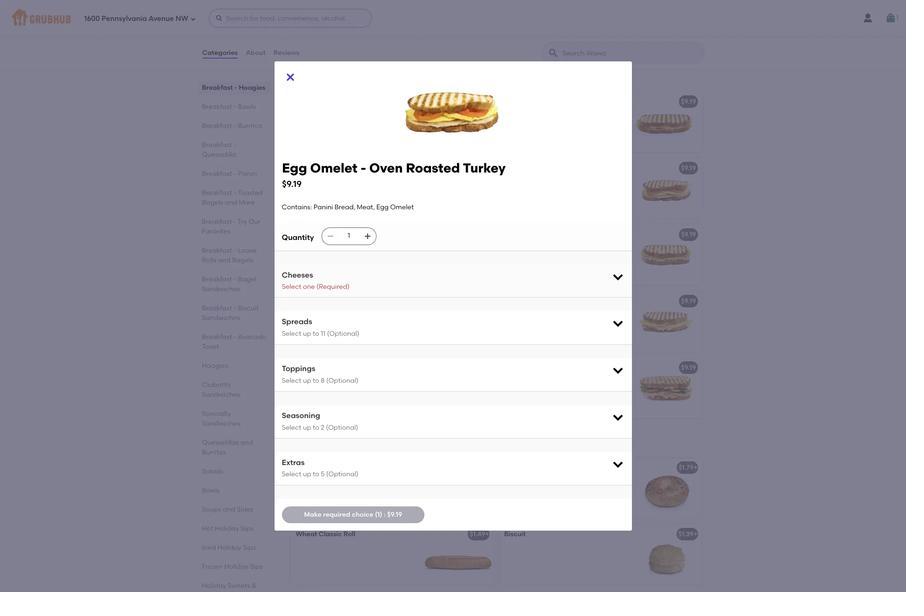 Task type: vqa. For each thing, say whether or not it's contained in the screenshot.
Sol Mexican Grill's 25–40
no



Task type: locate. For each thing, give the bounding box(es) containing it.
contains: inside contains: cheddar, panini bread, veggie cream cheese, meat, tomato, spinach, applewood smoked bacon, egg omelet
[[296, 377, 326, 385]]

select down "extras" at the bottom left of page
[[282, 471, 302, 479]]

1 vertical spatial sips
[[243, 544, 256, 552]]

bowls
[[238, 103, 256, 111], [202, 487, 220, 495]]

breakfast - panini inside tab
[[202, 170, 257, 178]]

to inside "seasoning select up to 2 (optional)"
[[313, 424, 319, 432]]

quesadillas and burritos
[[202, 439, 253, 457]]

ranch
[[638, 364, 659, 372], [504, 387, 525, 394]]

0 horizontal spatial tomato,
[[296, 396, 322, 404]]

4 select from the top
[[282, 424, 302, 432]]

1 vertical spatial contains: panini bread, meat, egg omelet
[[282, 204, 414, 211]]

- up provolone,
[[544, 364, 546, 372]]

burritos
[[238, 122, 262, 130], [202, 449, 226, 457]]

breakfast down rolls
[[202, 276, 232, 284]]

bacon, down egg omelet - spicy bacon at the bottom of the page
[[570, 320, 592, 328]]

svg image inside 1 button
[[886, 13, 897, 24]]

breakfast inside tab
[[202, 170, 232, 178]]

roasted
[[339, 21, 365, 28], [406, 160, 460, 176], [358, 231, 384, 239]]

bagel down breakfast - loose rolls and bagels tab in the left of the page
[[238, 276, 256, 284]]

to
[[313, 330, 319, 338], [313, 377, 319, 385], [313, 424, 319, 432], [313, 471, 319, 479]]

4 up from the top
[[303, 471, 311, 479]]

hot
[[202, 525, 213, 533]]

select down spreads
[[282, 330, 302, 338]]

cheddar,
[[328, 377, 357, 385]]

holiday for hot
[[215, 525, 239, 533]]

0 vertical spatial burritos
[[238, 122, 262, 130]]

wheat classic roll image
[[423, 525, 493, 585]]

1 horizontal spatial hoagies
[[239, 84, 265, 92]]

- inside breakfast - try our favorites
[[233, 218, 236, 226]]

(1)
[[375, 511, 383, 519]]

breakfast up quesadilla
[[202, 141, 232, 149]]

2 vertical spatial roasted
[[358, 231, 384, 239]]

breakfast up favorites
[[202, 218, 232, 226]]

breakfast down 'breakfast - bowls'
[[202, 122, 232, 130]]

applewood up jalapenos,
[[504, 320, 541, 328]]

contains: panini bread, egg omelet, sausage patty
[[504, 244, 619, 261]]

biscuit down breakfast - bagel sandwiches 'tab'
[[238, 304, 259, 312]]

- up breakfast - burritos tab
[[233, 103, 236, 111]]

pepper
[[328, 310, 351, 318], [536, 310, 559, 318]]

2 vertical spatial sips
[[250, 563, 263, 571]]

panini inside contains: pepper jack, panini bread, applewood smoked bacon, jalapenos, egg omelet
[[580, 310, 599, 318]]

to left 11
[[313, 330, 319, 338]]

tomato, inside contains: provolone, panini bread, ranch dressing, meat, tomato, spinach, applewood smoked bacon, egg omelet
[[576, 387, 602, 394]]

southwest
[[339, 297, 373, 305]]

breakfast inside 'breakfast - avocado toast'
[[202, 333, 232, 341]]

0 vertical spatial omelet,
[[380, 11, 406, 19]]

salsa, right the fresh
[[346, 11, 365, 19]]

breakfast for the breakfast - avocado toast tab
[[202, 333, 232, 341]]

- right ham
[[361, 160, 366, 176]]

cali up provolone,
[[548, 364, 561, 372]]

breakfast inside breakfast - loose rolls and bagels
[[202, 247, 232, 255]]

- up quesadilla
[[233, 141, 236, 149]]

0 vertical spatial bagels
[[202, 199, 223, 207]]

sweets
[[227, 582, 250, 590]]

treats
[[202, 592, 221, 593]]

0 vertical spatial svg image
[[612, 270, 625, 283]]

1 jack, from the left
[[352, 310, 369, 318]]

bowls up soups
[[202, 487, 220, 495]]

iced
[[202, 544, 216, 552]]

- left honey
[[544, 164, 546, 172]]

breakfast - burritos
[[202, 122, 262, 130]]

panini up 'egg omelet - oven roasted turkey'
[[314, 204, 333, 211]]

egg inside contains: pepper jack, panini bread, applewood smoked bacon, jalapenos, egg omelet
[[541, 329, 553, 337]]

main navigation navigation
[[0, 0, 907, 36]]

spinach, down dressing,
[[504, 396, 532, 404]]

and inside breakfast - toasted bagels and more 'tab'
[[225, 199, 237, 207]]

1 horizontal spatial oven
[[339, 231, 356, 239]]

$9.19 for egg omelet - egg image
[[681, 98, 696, 105]]

pepper down egg omelet - spicy bacon at the bottom of the page
[[536, 310, 559, 318]]

wheat classic roll
[[296, 531, 356, 538]]

jack, down egg omelet - southwest chipotle bacon
[[352, 310, 369, 318]]

$9.19 for egg omelet - sausage patty image
[[681, 231, 696, 239]]

1 vertical spatial toasted
[[346, 437, 385, 449]]

panini down egg omelet - applewood smoked bacon
[[328, 111, 347, 119]]

contains: for cheese,
[[296, 377, 326, 385]]

0 horizontal spatial bagels
[[202, 199, 223, 207]]

1600
[[84, 14, 100, 23]]

turkey for egg omelet - oven roasted turkey $9.19
[[463, 160, 506, 176]]

0 horizontal spatial omelet,
[[380, 11, 406, 19]]

panini down chipotle
[[371, 310, 390, 318]]

magnifying glass icon image
[[548, 47, 559, 59]]

1 up from the top
[[303, 330, 311, 338]]

breakfast down '2'
[[289, 437, 337, 449]]

bagels
[[202, 199, 223, 207], [232, 257, 253, 264], [388, 437, 421, 449]]

1 vertical spatial biscuit
[[504, 531, 526, 538]]

0 horizontal spatial spinach,
[[323, 396, 351, 404]]

quantity
[[282, 233, 314, 242]]

omelet,
[[380, 11, 406, 19], [593, 244, 619, 252]]

sandwiches down "specialty" at left
[[202, 420, 240, 428]]

1 horizontal spatial spinach,
[[504, 396, 532, 404]]

0 vertical spatial hoagies
[[239, 84, 265, 92]]

0 vertical spatial ranch
[[638, 364, 659, 372]]

breakfast up breakfast - burritos
[[202, 103, 232, 111]]

contains: panini bread, meat, egg omelet
[[296, 177, 403, 195], [282, 204, 414, 211], [296, 244, 403, 261]]

burritos for quesadillas and burritos
[[202, 449, 226, 457]]

$9.19 inside egg omelet - oven roasted turkey $9.19
[[282, 179, 302, 190]]

tomato, inside contains: cheddar, panini bread, veggie cream cheese, meat, tomato, spinach, applewood smoked bacon, egg omelet
[[296, 396, 322, 404]]

bacon, inside contains: pepper jack, panini bread, applewood smoked bacon, jalapenos, egg omelet
[[570, 320, 592, 328]]

to left '2'
[[313, 424, 319, 432]]

and inside breakfast - loose rolls and bagels
[[218, 257, 230, 264]]

1 vertical spatial bowls
[[202, 487, 220, 495]]

egg omelet - cali style turkey and bacon ranch
[[504, 364, 659, 372]]

contains: for meat,
[[504, 377, 535, 385]]

contains: panini bread, meat, egg omelet for ham
[[296, 177, 403, 195]]

jack, inside contains: pepper jack, panini bread, applewood smoked bacon, jalapenos, egg omelet
[[561, 310, 578, 318]]

1 vertical spatial tomato,
[[296, 396, 322, 404]]

(optional) inside the "extras select up to 5 (optional)"
[[326, 471, 359, 479]]

$9.19 for egg omelet - honey smoked turkey image
[[681, 164, 696, 172]]

egg omelet - cali style turkey and bacon ranch image
[[632, 358, 702, 418]]

1 horizontal spatial breakfast - panini
[[289, 71, 377, 82]]

0 vertical spatial salsa,
[[346, 11, 365, 19]]

spinach, inside contains: cheddar, panini bread, veggie cream cheese, meat, tomato, spinach, applewood smoked bacon, egg omelet
[[323, 396, 351, 404]]

- inside breakfast - bowls tab
[[233, 103, 236, 111]]

iced holiday sips tab
[[202, 543, 267, 553]]

- inside breakfast - loose rolls and bagels
[[233, 247, 236, 255]]

contains: inside contains: panini bread, applewood smoked bacon, egg omelet
[[296, 111, 326, 119]]

biscuit right $1.49 +
[[504, 531, 526, 538]]

1 to from the top
[[313, 330, 319, 338]]

+
[[694, 464, 698, 472], [485, 531, 489, 538], [694, 531, 698, 538]]

2 svg image from the top
[[612, 317, 625, 330]]

- up contains: panini bread, applewood smoked bacon, egg omelet
[[335, 98, 338, 105]]

breakfast for breakfast - bowls tab
[[202, 103, 232, 111]]

more up 'try' at the top left of the page
[[239, 199, 255, 207]]

0 vertical spatial sips
[[240, 525, 253, 533]]

0 vertical spatial contains: panini bread, meat, egg omelet
[[296, 177, 403, 195]]

$1.79
[[679, 464, 694, 472]]

1 vertical spatial ranch
[[504, 387, 525, 394]]

applewood down egg omelet - applewood smoked bacon
[[371, 111, 407, 119]]

1 horizontal spatial biscuit
[[504, 531, 526, 538]]

contains:
[[296, 11, 326, 19], [296, 111, 326, 119], [296, 177, 326, 185], [282, 204, 312, 211], [296, 244, 326, 252], [504, 244, 535, 252], [296, 310, 326, 318], [504, 310, 535, 318], [296, 377, 326, 385], [504, 377, 535, 385]]

up inside the "extras select up to 5 (optional)"
[[303, 471, 311, 479]]

sandwiches up breakfast - biscuit sandwiches
[[202, 285, 240, 293]]

2 pepper from the left
[[536, 310, 559, 318]]

$9.19 for egg omelet - cali style turkey and bacon ranch image
[[681, 364, 696, 372]]

- up egg omelet - applewood smoked bacon
[[340, 71, 344, 82]]

breakfast - panini down quesadilla
[[202, 170, 257, 178]]

burritos down breakfast - bowls tab
[[238, 122, 262, 130]]

breakfast
[[289, 71, 337, 82], [202, 84, 233, 92], [202, 103, 232, 111], [202, 122, 232, 130], [202, 141, 232, 149], [202, 170, 232, 178], [202, 189, 232, 197], [202, 218, 232, 226], [202, 247, 232, 255], [202, 276, 232, 284], [202, 304, 232, 312], [202, 333, 232, 341], [289, 437, 337, 449]]

egg omelet - cali style cheesy turkey and bacon
[[296, 364, 453, 372]]

panini down ham
[[328, 177, 347, 185]]

up
[[303, 330, 311, 338], [303, 377, 311, 385], [303, 424, 311, 432], [303, 471, 311, 479]]

breakfast down reviews button
[[289, 71, 337, 82]]

egg omelet - oven roasted turkey image
[[423, 225, 493, 285]]

sips down hot holiday sips tab
[[243, 544, 256, 552]]

bacon, down egg omelet - cali style turkey and bacon ranch
[[599, 396, 621, 404]]

contains: cheddar, panini bread, veggie cream cheese, meat, tomato, spinach, applewood smoked bacon, egg omelet
[[296, 377, 401, 413]]

breakfast inside breakfast - quesadilla
[[202, 141, 232, 149]]

omelet inside contains: pepper jack, panini bread, creamy chipotle, applewood smoked bacon, salsa, egg omelet
[[381, 329, 405, 337]]

breakfast for breakfast - try our favorites tab
[[202, 218, 232, 226]]

1 vertical spatial salsa,
[[347, 329, 366, 337]]

2 style from the left
[[563, 364, 578, 372]]

breakfast for breakfast - biscuit sandwiches tab
[[202, 304, 232, 312]]

0 horizontal spatial bagel
[[238, 276, 256, 284]]

egg omelet - spicy bacon image
[[632, 291, 702, 352]]

4 sandwiches from the top
[[202, 420, 240, 428]]

1 vertical spatial roasted
[[406, 160, 460, 176]]

contains: for egg
[[296, 111, 326, 119]]

holiday down hot holiday sips
[[217, 544, 241, 552]]

1 vertical spatial burritos
[[202, 449, 226, 457]]

0 horizontal spatial style
[[354, 364, 370, 372]]

omelet, inside contains: fresh salsa, egg omelet, tortilla, oven roasted turkey
[[380, 11, 406, 19]]

meat,
[[371, 177, 389, 185], [357, 204, 375, 211], [371, 244, 389, 252], [370, 387, 388, 394], [557, 387, 575, 394]]

1 vertical spatial oven
[[369, 160, 403, 176]]

fresh
[[328, 11, 345, 19]]

contains: pepper jack, panini bread, creamy chipotle, applewood smoked bacon, salsa, egg omelet
[[296, 310, 413, 337]]

spinach, inside contains: provolone, panini bread, ranch dressing, meat, tomato, spinach, applewood smoked bacon, egg omelet
[[504, 396, 532, 404]]

2 vertical spatial bagels
[[388, 437, 421, 449]]

- down 'breakfast - panini' tab
[[233, 189, 236, 197]]

to inside toppings select up to 8 (optional)
[[313, 377, 319, 385]]

0 vertical spatial toasted
[[238, 189, 263, 197]]

sips up & at the bottom left
[[250, 563, 263, 571]]

2 select from the top
[[282, 330, 302, 338]]

0 horizontal spatial hoagies
[[202, 362, 228, 370]]

salads
[[202, 468, 223, 476]]

0 vertical spatial roasted
[[339, 21, 365, 28]]

breakfast - bagel sandwiches tab
[[202, 275, 267, 294]]

rolls
[[202, 257, 216, 264]]

holiday down soups and sides
[[215, 525, 239, 533]]

contains: inside contains: pepper jack, panini bread, applewood smoked bacon, jalapenos, egg omelet
[[504, 310, 535, 318]]

burritos inside quesadillas and burritos
[[202, 449, 226, 457]]

1 horizontal spatial cali
[[548, 364, 561, 372]]

2 up from the top
[[303, 377, 311, 385]]

breakfast down breakfast - bagel sandwiches
[[202, 304, 232, 312]]

iced holiday sips
[[202, 544, 256, 552]]

bread, inside contains: cheddar, panini bread, veggie cream cheese, meat, tomato, spinach, applewood smoked bacon, egg omelet
[[380, 377, 401, 385]]

(optional) inside "seasoning select up to 2 (optional)"
[[326, 424, 358, 432]]

turkey inside egg omelet - oven roasted turkey $9.19
[[463, 160, 506, 176]]

$9.19 inside the $9.19 button
[[681, 98, 696, 105]]

cali for cheesy
[[339, 364, 352, 372]]

breakfast - hoagies tab
[[202, 83, 267, 93]]

cali up cheddar,
[[339, 364, 352, 372]]

0 horizontal spatial ranch
[[504, 387, 525, 394]]

2 vertical spatial svg image
[[612, 364, 625, 377]]

0 vertical spatial bagel
[[238, 276, 256, 284]]

1 horizontal spatial omelet,
[[593, 244, 619, 252]]

panini up "patty"
[[536, 244, 556, 252]]

biscuit image
[[632, 525, 702, 585]]

- left input item quantity number field
[[335, 231, 338, 239]]

and inside soups and sides "tab"
[[223, 506, 235, 514]]

to inside spreads select up to 11 (optional)
[[313, 330, 319, 338]]

- inside breakfast - biscuit sandwiches
[[233, 304, 236, 312]]

our
[[249, 218, 260, 226]]

toppings
[[282, 365, 315, 373]]

sips down sides
[[240, 525, 253, 533]]

specialty sandwiches
[[202, 410, 240, 428]]

hoagies up ciabatta
[[202, 362, 228, 370]]

egg omelet - sausage patty image
[[632, 225, 702, 285]]

extras
[[282, 459, 305, 467]]

everything bagel image
[[632, 458, 702, 518]]

toasted
[[238, 189, 263, 197], [346, 437, 385, 449]]

2 horizontal spatial bagels
[[388, 437, 421, 449]]

2 sandwiches from the top
[[202, 314, 240, 322]]

burritos down quesadillas in the bottom left of the page
[[202, 449, 226, 457]]

1 horizontal spatial jack,
[[561, 310, 578, 318]]

1 vertical spatial hoagies
[[202, 362, 228, 370]]

holiday up treats at the bottom left of the page
[[202, 582, 226, 590]]

more up plain bagel image
[[445, 437, 470, 449]]

white toast image
[[423, 591, 493, 593]]

0 horizontal spatial jack,
[[352, 310, 369, 318]]

1 horizontal spatial bagels
[[232, 257, 253, 264]]

1 horizontal spatial bowls
[[238, 103, 256, 111]]

2
[[321, 424, 325, 432]]

breakfast inside breakfast - try our favorites
[[202, 218, 232, 226]]

salsa,
[[346, 11, 365, 19], [347, 329, 366, 337]]

0 vertical spatial tomato,
[[576, 387, 602, 394]]

seasoning select up to 2 (optional)
[[282, 412, 358, 432]]

holiday inside tab
[[215, 525, 239, 533]]

1 horizontal spatial burritos
[[238, 122, 262, 130]]

up left '5'
[[303, 471, 311, 479]]

0 horizontal spatial biscuit
[[238, 304, 259, 312]]

holiday for iced
[[217, 544, 241, 552]]

contains: for smoked
[[504, 310, 535, 318]]

to for extras
[[313, 471, 319, 479]]

0 horizontal spatial pepper
[[328, 310, 351, 318]]

- down breakfast - bagel sandwiches 'tab'
[[233, 304, 236, 312]]

1 spinach, from the left
[[323, 396, 351, 404]]

- left avocado
[[233, 333, 236, 341]]

smoked inside contains: pepper jack, panini bread, creamy chipotle, applewood smoked bacon, salsa, egg omelet
[[296, 329, 322, 337]]

pepper inside contains: pepper jack, panini bread, applewood smoked bacon, jalapenos, egg omelet
[[536, 310, 559, 318]]

tomato, down egg omelet - cali style turkey and bacon ranch
[[576, 387, 602, 394]]

breakfast - toasted bagels and more inside 'tab'
[[202, 189, 263, 207]]

applewood inside contains: pepper jack, panini bread, creamy chipotle, applewood smoked bacon, salsa, egg omelet
[[353, 320, 389, 328]]

1 vertical spatial bagels
[[232, 257, 253, 264]]

1 horizontal spatial breakfast - toasted bagels and more
[[289, 437, 470, 449]]

omelet
[[310, 98, 333, 105], [361, 120, 384, 128], [310, 160, 357, 176], [310, 164, 333, 172], [518, 164, 542, 172], [296, 187, 319, 195], [390, 204, 414, 211], [310, 231, 333, 239], [296, 253, 319, 261], [310, 297, 333, 305], [518, 297, 542, 305], [381, 329, 405, 337], [555, 329, 579, 337], [310, 364, 333, 372], [518, 364, 542, 372], [361, 405, 384, 413], [518, 405, 542, 413]]

bacon, down chipotle,
[[323, 329, 345, 337]]

1 horizontal spatial pepper
[[536, 310, 559, 318]]

sandwiches up 'breakfast - avocado toast'
[[202, 314, 240, 322]]

3 sandwiches from the top
[[202, 391, 240, 399]]

0 vertical spatial biscuit
[[238, 304, 259, 312]]

style up provolone,
[[563, 364, 578, 372]]

up for extras
[[303, 471, 311, 479]]

1 horizontal spatial style
[[563, 364, 578, 372]]

egg omelet - oven roasted turkey $9.19
[[282, 160, 506, 190]]

plain bagel button
[[290, 458, 493, 518]]

jack, inside contains: pepper jack, panini bread, creamy chipotle, applewood smoked bacon, salsa, egg omelet
[[352, 310, 369, 318]]

contains: inside contains: fresh salsa, egg omelet, tortilla, oven roasted turkey
[[296, 11, 326, 19]]

bacon, down egg omelet - applewood smoked bacon
[[323, 120, 345, 128]]

-
[[340, 71, 344, 82], [234, 84, 237, 92], [335, 98, 338, 105], [233, 103, 236, 111], [233, 122, 236, 130], [233, 141, 236, 149], [361, 160, 366, 176], [335, 164, 338, 172], [544, 164, 546, 172], [233, 170, 236, 178], [233, 189, 236, 197], [233, 218, 236, 226], [335, 231, 338, 239], [233, 247, 236, 255], [233, 276, 236, 284], [335, 297, 338, 305], [544, 297, 546, 305], [233, 304, 236, 312], [233, 333, 236, 341], [335, 364, 338, 372], [544, 364, 546, 372], [340, 437, 344, 449]]

contains: for oven
[[296, 11, 326, 19]]

0 horizontal spatial oven
[[320, 21, 337, 28]]

egg omelet - applewood smoked bacon
[[296, 98, 426, 105]]

- inside breakfast - toasted bagels and more
[[233, 189, 236, 197]]

up down 'seasoning'
[[303, 424, 311, 432]]

jack, for bacon,
[[561, 310, 578, 318]]

select inside cheeses select one (required)
[[282, 283, 302, 291]]

select inside spreads select up to 11 (optional)
[[282, 330, 302, 338]]

2 cali from the left
[[548, 364, 561, 372]]

up inside "seasoning select up to 2 (optional)"
[[303, 424, 311, 432]]

1 horizontal spatial more
[[445, 437, 470, 449]]

bagel right plain
[[314, 464, 332, 472]]

breakfast - bowls tab
[[202, 102, 267, 112]]

jack,
[[352, 310, 369, 318], [561, 310, 578, 318]]

breakfast up rolls
[[202, 247, 232, 255]]

hoagies up breakfast - bowls tab
[[239, 84, 265, 92]]

up for spreads
[[303, 330, 311, 338]]

1 cali from the left
[[339, 364, 352, 372]]

applewood down egg omelet - southwest chipotle bacon
[[353, 320, 389, 328]]

cheeses
[[282, 271, 313, 280]]

pepper inside contains: pepper jack, panini bread, creamy chipotle, applewood smoked bacon, salsa, egg omelet
[[328, 310, 351, 318]]

1 horizontal spatial bagel
[[314, 464, 332, 472]]

2 horizontal spatial oven
[[369, 160, 403, 176]]

smoked
[[378, 98, 404, 105], [296, 120, 322, 128], [570, 164, 596, 172], [542, 320, 568, 328], [296, 329, 322, 337], [571, 396, 597, 404], [296, 405, 322, 413]]

(optional) right '2'
[[326, 424, 358, 432]]

- left 'try' at the top left of the page
[[233, 218, 236, 226]]

to inside the "extras select up to 5 (optional)"
[[313, 471, 319, 479]]

1 svg image from the top
[[612, 270, 625, 283]]

0 horizontal spatial more
[[239, 199, 255, 207]]

select for spreads
[[282, 330, 302, 338]]

smoked inside contains: pepper jack, panini bread, applewood smoked bacon, jalapenos, egg omelet
[[542, 320, 568, 328]]

1 pepper from the left
[[328, 310, 351, 318]]

contains: provolone, panini bread, ranch dressing, meat, tomato, spinach, applewood smoked bacon, egg omelet
[[504, 377, 621, 413]]

holiday down iced holiday sips tab
[[224, 563, 248, 571]]

select down 'seasoning'
[[282, 424, 302, 432]]

to left 8
[[313, 377, 319, 385]]

holiday inside "holiday sweets & treats"
[[202, 582, 226, 590]]

breakfast inside breakfast - bagel sandwiches
[[202, 276, 232, 284]]

- down (required)
[[335, 297, 338, 305]]

5 select from the top
[[282, 471, 302, 479]]

:
[[384, 511, 386, 519]]

(optional) inside spreads select up to 11 (optional)
[[327, 330, 359, 338]]

- down breakfast - bowls tab
[[233, 122, 236, 130]]

breakfast - biscuit sandwiches tab
[[202, 304, 267, 323]]

0 horizontal spatial toasted
[[238, 189, 263, 197]]

2 spinach, from the left
[[504, 396, 532, 404]]

sides
[[237, 506, 254, 514]]

3 select from the top
[[282, 377, 302, 385]]

breakfast down quesadilla
[[202, 170, 232, 178]]

0 horizontal spatial bowls
[[202, 487, 220, 495]]

$9.19 for egg omelet - ham "image"
[[473, 164, 488, 172]]

panini down egg omelet - spicy bacon at the bottom of the page
[[580, 310, 599, 318]]

breakfast - panini up egg omelet - applewood smoked bacon
[[289, 71, 377, 82]]

1 vertical spatial breakfast - panini
[[202, 170, 257, 178]]

select down cheeses
[[282, 283, 302, 291]]

(optional) up cream
[[326, 377, 359, 385]]

specialty
[[202, 410, 231, 418]]

1 style from the left
[[354, 364, 370, 372]]

2 jack, from the left
[[561, 310, 578, 318]]

(optional) for extras
[[326, 471, 359, 479]]

11
[[321, 330, 326, 338]]

3 svg image from the top
[[612, 364, 625, 377]]

1 vertical spatial svg image
[[612, 317, 625, 330]]

select inside "seasoning select up to 2 (optional)"
[[282, 424, 302, 432]]

pepper up chipotle,
[[328, 310, 351, 318]]

0 vertical spatial more
[[239, 199, 255, 207]]

bacon, down cream
[[323, 405, 345, 413]]

omelet, for contains: panini bread, egg omelet, sausage patty
[[593, 244, 619, 252]]

2 vertical spatial oven
[[339, 231, 356, 239]]

1 vertical spatial bagel
[[314, 464, 332, 472]]

0 horizontal spatial breakfast - panini
[[202, 170, 257, 178]]

breakfast for breakfast - burritos tab
[[202, 122, 232, 130]]

1 sandwiches from the top
[[202, 285, 240, 293]]

smoked inside contains: panini bread, applewood smoked bacon, egg omelet
[[296, 120, 322, 128]]

breakfast up 'breakfast - bowls'
[[202, 84, 233, 92]]

bread,
[[349, 111, 369, 119], [349, 177, 369, 185], [335, 204, 355, 211], [349, 244, 369, 252], [557, 244, 578, 252], [392, 310, 413, 318], [601, 310, 621, 318], [380, 377, 401, 385], [592, 377, 613, 385]]

(optional) down chipotle,
[[327, 330, 359, 338]]

contains: fresh salsa, egg omelet, tortilla, oven roasted turkey
[[296, 11, 406, 28]]

spinach, down cream
[[323, 396, 351, 404]]

0 horizontal spatial burritos
[[202, 449, 226, 457]]

1 select from the top
[[282, 283, 302, 291]]

sandwiches down ciabatta
[[202, 391, 240, 399]]

bacon,
[[323, 120, 345, 128], [570, 320, 592, 328], [323, 329, 345, 337], [599, 396, 621, 404], [323, 405, 345, 413]]

0 vertical spatial breakfast - toasted bagels and more
[[202, 189, 263, 207]]

1 vertical spatial omelet,
[[593, 244, 619, 252]]

svg image
[[612, 270, 625, 283], [612, 317, 625, 330], [612, 364, 625, 377]]

2 to from the top
[[313, 377, 319, 385]]

0 horizontal spatial cali
[[339, 364, 352, 372]]

sips
[[240, 525, 253, 533], [243, 544, 256, 552], [250, 563, 263, 571]]

up down creamy
[[303, 330, 311, 338]]

3 up from the top
[[303, 424, 311, 432]]

oven inside egg omelet - oven roasted turkey $9.19
[[369, 160, 403, 176]]

applewood down dressing,
[[534, 396, 570, 404]]

8
[[321, 377, 325, 385]]

dressing,
[[526, 387, 555, 394]]

bagel inside button
[[314, 464, 332, 472]]

soups and sides
[[202, 506, 254, 514]]

$9.19 for the egg omelet - spicy bacon image at right
[[681, 297, 696, 305]]

honey
[[548, 164, 568, 172]]

sausage
[[504, 253, 532, 261]]

contains: panini bread, meat, egg omelet down ham
[[296, 177, 403, 195]]

contains: inside contains: provolone, panini bread, ranch dressing, meat, tomato, spinach, applewood smoked bacon, egg omelet
[[504, 377, 535, 385]]

tomato, down veggie
[[296, 396, 322, 404]]

omelet inside contains: cheddar, panini bread, veggie cream cheese, meat, tomato, spinach, applewood smoked bacon, egg omelet
[[361, 405, 384, 413]]

1 horizontal spatial tomato,
[[576, 387, 602, 394]]

spinach,
[[323, 396, 351, 404], [504, 396, 532, 404]]

3 to from the top
[[313, 424, 319, 432]]

applewood down cheese,
[[352, 396, 389, 404]]

sips inside tab
[[240, 525, 253, 533]]

svg image
[[886, 13, 897, 24], [215, 14, 223, 22], [190, 16, 196, 22], [285, 72, 296, 83], [327, 233, 334, 240], [364, 233, 371, 240], [612, 411, 625, 424], [612, 458, 625, 471]]

contains: for chipotle,
[[296, 310, 326, 318]]

holiday for frozen
[[224, 563, 248, 571]]

ciabatta
[[202, 381, 231, 389]]

style left the cheesy
[[354, 364, 370, 372]]

0 horizontal spatial breakfast - toasted bagels and more
[[202, 189, 263, 207]]

up inside toppings select up to 8 (optional)
[[303, 377, 311, 385]]

select down toppings on the left bottom of the page
[[282, 377, 302, 385]]

- left the 'loose'
[[233, 247, 236, 255]]

contains: panini bread, meat, egg omelet down 'egg omelet - oven roasted turkey'
[[296, 244, 403, 261]]

select
[[282, 283, 302, 291], [282, 330, 302, 338], [282, 377, 302, 385], [282, 424, 302, 432], [282, 471, 302, 479]]

breakfast down 'breakfast - panini' tab
[[202, 189, 232, 197]]

4 to from the top
[[313, 471, 319, 479]]

up for seasoning
[[303, 424, 311, 432]]

0 vertical spatial oven
[[320, 21, 337, 28]]

breakfast - loose rolls and bagels
[[202, 247, 256, 264]]

2 vertical spatial contains: panini bread, meat, egg omelet
[[296, 244, 403, 261]]

up up veggie
[[303, 377, 311, 385]]

bagels inside 'tab'
[[202, 199, 223, 207]]

jack, for applewood
[[352, 310, 369, 318]]

breakfast - panini tab
[[202, 169, 267, 179]]

egg omelet - applewood smoked bacon image
[[423, 92, 493, 152]]



Task type: describe. For each thing, give the bounding box(es) containing it.
- up cheddar,
[[335, 364, 338, 372]]

(optional) for seasoning
[[326, 424, 358, 432]]

meat, inside contains: cheddar, panini bread, veggie cream cheese, meat, tomato, spinach, applewood smoked bacon, egg omelet
[[370, 387, 388, 394]]

to for toppings
[[313, 377, 319, 385]]

egg omelet - egg image
[[632, 92, 702, 152]]

(optional) for toppings
[[326, 377, 359, 385]]

reviews button
[[273, 36, 300, 70]]

breakfast - bagel sandwiches
[[202, 276, 256, 293]]

frozen
[[202, 563, 223, 571]]

breakfast - try our favorites
[[202, 218, 260, 236]]

select for seasoning
[[282, 424, 302, 432]]

0 vertical spatial breakfast - panini
[[289, 71, 377, 82]]

- left spicy
[[544, 297, 546, 305]]

contains: panini bread, meat, egg omelet for oven
[[296, 244, 403, 261]]

spreads select up to 11 (optional)
[[282, 318, 359, 338]]

1 horizontal spatial toasted
[[346, 437, 385, 449]]

bowls tab
[[202, 486, 267, 496]]

turkey inside contains: fresh salsa, egg omelet, tortilla, oven roasted turkey
[[366, 21, 387, 28]]

jalapenos,
[[504, 329, 540, 337]]

egg omelet - cali style cheesy turkey and bacon image
[[423, 358, 493, 418]]

about
[[246, 49, 266, 57]]

bread, inside contains: panini bread, applewood smoked bacon, egg omelet
[[349, 111, 369, 119]]

quesadillas
[[202, 439, 239, 447]]

ranch inside contains: provolone, panini bread, ranch dressing, meat, tomato, spinach, applewood smoked bacon, egg omelet
[[504, 387, 525, 394]]

omelet, for contains: fresh salsa, egg omelet, tortilla, oven roasted turkey
[[380, 11, 406, 19]]

creamy
[[296, 320, 321, 328]]

roasted for egg omelet - oven roasted turkey $9.19
[[406, 160, 460, 176]]

+ for $1.79
[[694, 464, 698, 472]]

style for cheesy
[[354, 364, 370, 372]]

panini up egg omelet - applewood smoked bacon
[[346, 71, 377, 82]]

egg inside contains: panini bread, egg omelet, sausage patty
[[580, 244, 592, 252]]

salsa, inside contains: fresh salsa, egg omelet, tortilla, oven roasted turkey
[[346, 11, 365, 19]]

sandwiches inside breakfast - biscuit sandwiches
[[202, 314, 240, 322]]

breakfast - hoagies
[[202, 84, 265, 92]]

ciabatta sandwiches tab
[[202, 380, 267, 400]]

one
[[303, 283, 315, 291]]

breakfast - quesadilla tab
[[202, 140, 267, 160]]

soups and sides tab
[[202, 505, 267, 515]]

plain bagel image
[[423, 458, 493, 518]]

hot holiday sips
[[202, 525, 253, 533]]

panini inside contains: provolone, panini bread, ranch dressing, meat, tomato, spinach, applewood smoked bacon, egg omelet
[[571, 377, 590, 385]]

$9.19 for egg omelet - southwest chipotle bacon image
[[473, 297, 488, 305]]

ciabatta sandwiches
[[202, 381, 240, 399]]

plain
[[296, 464, 312, 472]]

holiday sweets & treats
[[202, 582, 256, 593]]

panini inside contains: pepper jack, panini bread, creamy chipotle, applewood smoked bacon, salsa, egg omelet
[[371, 310, 390, 318]]

bread, inside contains: panini bread, egg omelet, sausage patty
[[557, 244, 578, 252]]

make
[[304, 511, 322, 519]]

sandwiches inside breakfast - bagel sandwiches
[[202, 285, 240, 293]]

frozen holiday sips
[[202, 563, 263, 571]]

omelet inside contains: provolone, panini bread, ranch dressing, meat, tomato, spinach, applewood smoked bacon, egg omelet
[[518, 405, 542, 413]]

egg inside egg omelet - oven roasted turkey $9.19
[[282, 160, 307, 176]]

quesadillas and burritos tab
[[202, 438, 267, 458]]

pennsylvania
[[102, 14, 147, 23]]

applewood up contains: panini bread, applewood smoked bacon, egg omelet
[[339, 98, 376, 105]]

svg image for toppings
[[612, 364, 625, 377]]

egg omelet - honey smoked turkey
[[504, 164, 618, 172]]

$1.39
[[679, 531, 694, 538]]

frozen holiday sips tab
[[202, 562, 267, 572]]

omelet inside contains: pepper jack, panini bread, applewood smoked bacon, jalapenos, egg omelet
[[555, 329, 579, 337]]

provolone,
[[536, 377, 569, 385]]

cheese,
[[343, 387, 369, 394]]

smoked inside contains: provolone, panini bread, ranch dressing, meat, tomato, spinach, applewood smoked bacon, egg omelet
[[571, 396, 597, 404]]

egg omelet - southwest chipotle bacon image
[[423, 291, 493, 352]]

bacon, inside contains: cheddar, panini bread, veggie cream cheese, meat, tomato, spinach, applewood smoked bacon, egg omelet
[[323, 405, 345, 413]]

hot holiday sips tab
[[202, 524, 267, 534]]

panini down 'egg omelet - oven roasted turkey'
[[328, 244, 347, 252]]

wheat
[[296, 531, 317, 538]]

meat, inside contains: provolone, panini bread, ranch dressing, meat, tomato, spinach, applewood smoked bacon, egg omelet
[[557, 387, 575, 394]]

soups
[[202, 506, 221, 514]]

breakfast - avocado toast
[[202, 333, 266, 351]]

egg omelet - honey smoked turkey image
[[632, 158, 702, 219]]

avocado
[[238, 333, 266, 341]]

bacon, inside contains: provolone, panini bread, ranch dressing, meat, tomato, spinach, applewood smoked bacon, egg omelet
[[599, 396, 621, 404]]

cheeses select one (required)
[[282, 271, 350, 291]]

burritos for breakfast - burritos
[[238, 122, 262, 130]]

try
[[238, 218, 247, 226]]

oven for egg omelet - oven roasted turkey
[[339, 231, 356, 239]]

breakfast for breakfast - loose rolls and bagels tab in the left of the page
[[202, 247, 232, 255]]

biscuit inside breakfast - biscuit sandwiches
[[238, 304, 259, 312]]

categories
[[202, 49, 238, 57]]

roasted for egg omelet - oven roasted turkey
[[358, 231, 384, 239]]

$1.79 +
[[679, 464, 698, 472]]

salsa, inside contains: pepper jack, panini bread, creamy chipotle, applewood smoked bacon, salsa, egg omelet
[[347, 329, 366, 337]]

choice
[[352, 511, 374, 519]]

breakfast - toasted bagels and more tab
[[202, 188, 267, 208]]

(optional) for spreads
[[327, 330, 359, 338]]

breakfast - burritos tab
[[202, 121, 267, 131]]

select for cheeses
[[282, 283, 302, 291]]

breakfast - try our favorites tab
[[202, 217, 267, 237]]

patty
[[534, 253, 550, 261]]

sandwiches inside tab
[[202, 391, 240, 399]]

$1.39 +
[[679, 531, 698, 538]]

- inside egg omelet - oven roasted turkey $9.19
[[361, 160, 366, 176]]

spicy
[[548, 297, 565, 305]]

(required)
[[317, 283, 350, 291]]

+ for $1.39
[[694, 531, 698, 538]]

veggie
[[296, 387, 318, 394]]

loose
[[238, 247, 256, 255]]

and inside quesadillas and burritos
[[240, 439, 253, 447]]

egg omelet - spicy bacon
[[504, 297, 588, 305]]

egg inside contains: fresh salsa, egg omelet, tortilla, oven roasted turkey
[[366, 11, 379, 19]]

bacon, inside contains: pepper jack, panini bread, creamy chipotle, applewood smoked bacon, salsa, egg omelet
[[323, 329, 345, 337]]

bagels inside breakfast - loose rolls and bagels
[[232, 257, 253, 264]]

breakfast - bowls
[[202, 103, 256, 111]]

turkey for egg omelet - cali style turkey and bacon ranch
[[580, 364, 600, 372]]

1 vertical spatial breakfast - toasted bagels and more
[[289, 437, 470, 449]]

categories button
[[202, 36, 238, 70]]

spreads
[[282, 318, 312, 327]]

breakfast for 'breakfast - quesadilla' tab
[[202, 141, 232, 149]]

hoagies tab
[[202, 361, 267, 371]]

contains: for patty
[[504, 244, 535, 252]]

svg image for cheeses
[[612, 270, 625, 283]]

reviews
[[274, 49, 300, 57]]

breakfast for breakfast - hoagies tab
[[202, 84, 233, 92]]

select for extras
[[282, 471, 302, 479]]

egg omelet - ham image
[[423, 158, 493, 219]]

turkey for egg omelet - honey smoked turkey
[[597, 164, 618, 172]]

toasted inside 'tab'
[[238, 189, 263, 197]]

1 vertical spatial more
[[445, 437, 470, 449]]

about button
[[245, 36, 266, 70]]

oven inside contains: fresh salsa, egg omelet, tortilla, oven roasted turkey
[[320, 21, 337, 28]]

- inside breakfast - hoagies tab
[[234, 84, 237, 92]]

- left ham
[[335, 164, 338, 172]]

panini inside contains: panini bread, applewood smoked bacon, egg omelet
[[328, 111, 347, 119]]

egg inside contains: panini bread, applewood smoked bacon, egg omelet
[[347, 120, 359, 128]]

- down "seasoning select up to 2 (optional)"
[[340, 437, 344, 449]]

contains: pepper jack, panini bread, applewood smoked bacon, jalapenos, egg omelet
[[504, 310, 621, 337]]

contains: fresh salsa, egg omelet, tortilla, oven roasted turkey button
[[290, 0, 493, 52]]

toppings select up to 8 (optional)
[[282, 365, 359, 385]]

required
[[323, 511, 350, 519]]

- inside breakfast - bagel sandwiches
[[233, 276, 236, 284]]

style for turkey
[[563, 364, 578, 372]]

cheesy
[[371, 364, 395, 372]]

Input item quantity number field
[[339, 228, 359, 245]]

- inside breakfast - burritos tab
[[233, 122, 236, 130]]

contains: panini bread, applewood smoked bacon, egg omelet
[[296, 111, 407, 128]]

panini inside contains: cheddar, panini bread, veggie cream cheese, meat, tomato, spinach, applewood smoked bacon, egg omelet
[[359, 377, 378, 385]]

breakfast for breakfast - bagel sandwiches 'tab'
[[202, 276, 232, 284]]

specialty sandwiches tab
[[202, 409, 267, 429]]

select for toppings
[[282, 377, 302, 385]]

cali for turkey
[[548, 364, 561, 372]]

sips for hot holiday sips
[[240, 525, 253, 533]]

1 button
[[886, 10, 899, 27]]

breakfast for breakfast - toasted bagels and more 'tab'
[[202, 189, 232, 197]]

quesadilla
[[202, 151, 236, 159]]

turkey for egg omelet - oven roasted turkey
[[386, 231, 406, 239]]

to for seasoning
[[313, 424, 319, 432]]

pepper for southwest
[[328, 310, 351, 318]]

bread, inside contains: provolone, panini bread, ranch dressing, meat, tomato, spinach, applewood smoked bacon, egg omelet
[[592, 377, 613, 385]]

applewood inside contains: cheddar, panini bread, veggie cream cheese, meat, tomato, spinach, applewood smoked bacon, egg omelet
[[352, 396, 389, 404]]

panini inside tab
[[238, 170, 257, 178]]

- inside 'breakfast - panini' tab
[[233, 170, 236, 178]]

roasted inside contains: fresh salsa, egg omelet, tortilla, oven roasted turkey
[[339, 21, 365, 28]]

bacon, inside contains: panini bread, applewood smoked bacon, egg omelet
[[323, 120, 345, 128]]

roll
[[344, 531, 356, 538]]

$9.19 for egg omelet - applewood smoked bacon image
[[473, 98, 488, 105]]

classic
[[319, 531, 342, 538]]

oven for egg omelet - oven roasted turkey $9.19
[[369, 160, 403, 176]]

to for spreads
[[313, 330, 319, 338]]

breakfast - avocado toast tab
[[202, 332, 267, 352]]

+ for $1.49
[[485, 531, 489, 538]]

up for toppings
[[303, 377, 311, 385]]

1600 pennsylvania avenue nw
[[84, 14, 188, 23]]

sips for iced holiday sips
[[243, 544, 256, 552]]

omelet inside egg omelet - oven roasted turkey $9.19
[[310, 160, 357, 176]]

panini inside contains: panini bread, egg omelet, sausage patty
[[536, 244, 556, 252]]

pepper for spicy
[[536, 310, 559, 318]]

holiday sweets & treats tab
[[202, 582, 267, 593]]

omelet inside contains: panini bread, applewood smoked bacon, egg omelet
[[361, 120, 384, 128]]

egg inside contains: pepper jack, panini bread, creamy chipotle, applewood smoked bacon, salsa, egg omelet
[[367, 329, 379, 337]]

toast
[[202, 343, 219, 351]]

smoked inside contains: cheddar, panini bread, veggie cream cheese, meat, tomato, spinach, applewood smoked bacon, egg omelet
[[296, 405, 322, 413]]

applewood inside contains: pepper jack, panini bread, applewood smoked bacon, jalapenos, egg omelet
[[504, 320, 541, 328]]

1 horizontal spatial ranch
[[638, 364, 659, 372]]

nw
[[176, 14, 188, 23]]

avenue
[[149, 14, 174, 23]]

ham
[[339, 164, 355, 172]]

egg omelet - ham
[[296, 164, 355, 172]]

applewood inside contains: provolone, panini bread, ranch dressing, meat, tomato, spinach, applewood smoked bacon, egg omelet
[[534, 396, 570, 404]]

- inside breakfast - quesadilla
[[233, 141, 236, 149]]

seasoning
[[282, 412, 320, 420]]

make required choice (1) : $9.19
[[304, 511, 402, 519]]

- inside 'breakfast - avocado toast'
[[233, 333, 236, 341]]

bagel inside breakfast - bagel sandwiches
[[238, 276, 256, 284]]

breakfast - quesadilla
[[202, 141, 236, 159]]

tortilla,
[[296, 21, 319, 28]]

breakfast for 'breakfast - panini' tab
[[202, 170, 232, 178]]

$9.19 button
[[499, 92, 702, 152]]

breakfast - loose rolls and bagels tab
[[202, 246, 267, 265]]

egg omelet - oven roasted turkey
[[296, 231, 406, 239]]

cream
[[319, 387, 341, 394]]

egg inside contains: provolone, panini bread, ranch dressing, meat, tomato, spinach, applewood smoked bacon, egg omelet
[[504, 405, 517, 413]]

svg image for spreads
[[612, 317, 625, 330]]

extras select up to 5 (optional)
[[282, 459, 359, 479]]

plain bagel
[[296, 464, 332, 472]]

more inside 'tab'
[[239, 199, 255, 207]]

egg omelet - southwest chipotle bacon
[[296, 297, 424, 305]]

salads tab
[[202, 467, 267, 477]]

&
[[251, 582, 256, 590]]

sips for frozen holiday sips
[[250, 563, 263, 571]]

$1.49
[[470, 531, 485, 538]]

egg inside contains: cheddar, panini bread, veggie cream cheese, meat, tomato, spinach, applewood smoked bacon, egg omelet
[[347, 405, 359, 413]]

0 vertical spatial bowls
[[238, 103, 256, 111]]

bread, inside contains: pepper jack, panini bread, creamy chipotle, applewood smoked bacon, salsa, egg omelet
[[392, 310, 413, 318]]

egg omelet - spicy turkey & egg image
[[423, 0, 493, 52]]

applewood inside contains: panini bread, applewood smoked bacon, egg omelet
[[371, 111, 407, 119]]

chipotle,
[[323, 320, 352, 328]]

bread, inside contains: pepper jack, panini bread, applewood smoked bacon, jalapenos, egg omelet
[[601, 310, 621, 318]]



